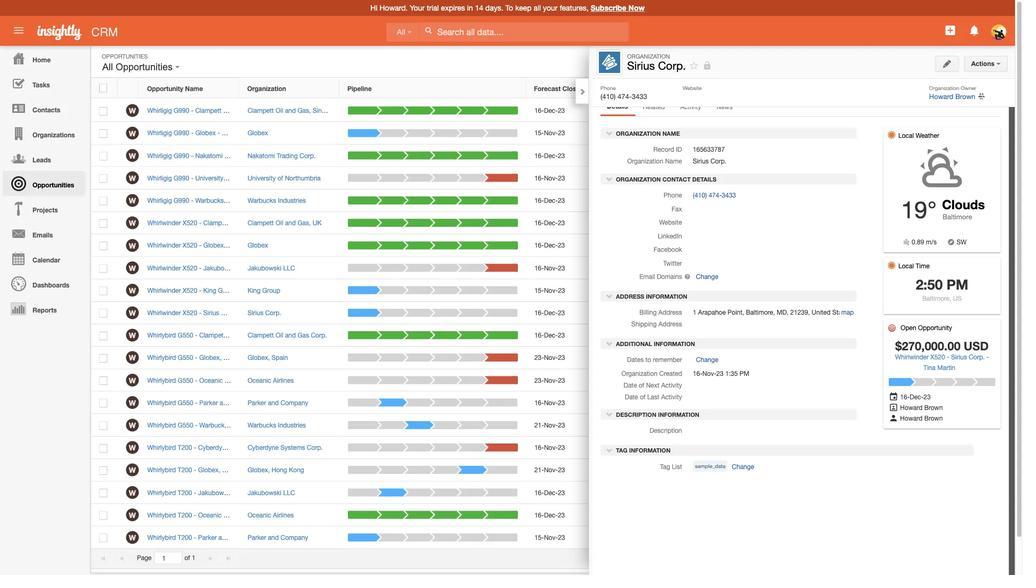 Task type: describe. For each thing, give the bounding box(es) containing it.
last
[[648, 393, 660, 401]]

usd $‎300,000.00 cell for clampett oil and gas, singapore
[[699, 100, 799, 122]]

of left oliver
[[278, 174, 283, 182]]

20 w row from the top
[[91, 527, 852, 550]]

opportunity right the new
[[934, 58, 971, 65]]

whirlybird t200 - oceanic airlines - mark sakda link
[[147, 512, 290, 519]]

1 horizontal spatial sirius corp.
[[627, 59, 686, 72]]

1 vertical spatial 3433
[[722, 191, 736, 199]]

whirligig for whirligig g990 - clampett oil and gas, singapore - aaron lang
[[147, 107, 172, 114]]

2 vertical spatial activity
[[662, 393, 682, 401]]

x520 for sirius
[[183, 309, 197, 317]]

follow image for uk
[[807, 219, 817, 229]]

row group containing w
[[91, 100, 852, 550]]

howard brown up opportunity owner image
[[899, 404, 943, 411]]

your recent imports
[[859, 140, 931, 147]]

0 vertical spatial import
[[869, 112, 887, 119]]

0 vertical spatial activity
[[681, 103, 701, 110]]

3 15-nov-23 cell from the top
[[526, 527, 598, 550]]

organization owner
[[930, 85, 977, 91]]

import opportunities link
[[859, 112, 928, 119]]

3433 inside 'phone (410) 474-3433'
[[632, 92, 648, 100]]

export
[[869, 127, 887, 134]]

23 for whirlwinder x520 - globex - albert lee
[[558, 242, 565, 249]]

w for whirligig g990 - warbucks industries - roger mills
[[129, 196, 136, 205]]

sirius down the 165633787
[[693, 157, 709, 165]]

howard brown for clampett oil and gas, singapore
[[607, 107, 649, 114]]

4 chevron down image from the top
[[606, 447, 614, 454]]

1 nakatomi from the left
[[195, 152, 223, 159]]

23-nov-23 for usd $‎180,000.00
[[535, 354, 565, 362]]

1 kong from the left
[[240, 467, 255, 474]]

open opportunity
[[899, 324, 953, 331]]

gas, left nicholas
[[253, 219, 267, 227]]

to
[[506, 3, 513, 12]]

of left the last
[[640, 393, 646, 401]]

follow image for chen
[[807, 286, 817, 296]]

organization contact details
[[615, 176, 717, 182]]

2 vertical spatial change link
[[729, 461, 755, 475]]

10 w row from the top
[[91, 302, 852, 325]]

2 16-nov-23 from the top
[[535, 264, 565, 272]]

home
[[33, 56, 51, 63]]

2 16-nov-23 cell from the top
[[526, 257, 598, 280]]

howard brown link down details link
[[607, 129, 649, 137]]

howard brown down organization owner
[[930, 92, 976, 100]]

1 vertical spatial sirius corp.
[[693, 157, 727, 165]]

gas, down oliver
[[298, 219, 311, 227]]

0 vertical spatial whirlwinder x520 - sirius corp. - tina martin link
[[147, 309, 280, 317]]

additional
[[616, 340, 652, 347]]

oceanic down globex, spain link
[[248, 377, 271, 384]]

roger for whirlybird g550 - warbucks industries - roger mills
[[264, 422, 281, 429]]

dec- for warbucks industries
[[544, 197, 558, 204]]

warbucks down paula
[[248, 197, 276, 204]]

whirlybird for whirlybird t200 - parker and company -maria nichols
[[147, 534, 176, 542]]

usd inside $270,000.00 usd whirlwinder x520 - sirius corp. - tina martin
[[964, 339, 989, 353]]

howard brown cell
[[598, 415, 699, 437]]

next
[[646, 381, 660, 389]]

3 15- from the top
[[535, 534, 544, 542]]

dates
[[627, 356, 644, 364]]

globex, up "barbara"
[[248, 467, 270, 474]]

w link for whirlybird g550 - warbucks industries - roger mills
[[126, 419, 139, 432]]

howard brown link down organization owner
[[930, 92, 976, 100]]

actions button
[[965, 56, 1008, 72]]

domains
[[657, 273, 682, 280]]

new opportunity
[[919, 58, 971, 65]]

brown for king group
[[631, 287, 649, 294]]

airlines down reyes
[[273, 377, 294, 384]]

2 vertical spatial change
[[732, 463, 755, 470]]

sample_data link for no tags
[[870, 184, 905, 196]]

howard brown for nakatomi trading corp.
[[607, 152, 649, 159]]

clampett oil and gas, uk
[[248, 219, 322, 227]]

13 w row from the top
[[91, 370, 852, 392]]

gas, left lang
[[298, 107, 311, 114]]

cyberdyne systems corp. link
[[248, 444, 323, 452]]

king group
[[248, 287, 280, 294]]

emails link
[[3, 221, 85, 246]]

whirligig g990 - globex - albert lee globex
[[147, 129, 268, 137]]

clampett down sirius corp. link
[[248, 332, 274, 339]]

organization up record at the right top
[[616, 130, 661, 137]]

0 vertical spatial date
[[582, 85, 596, 92]]

w link for whirlybird g550 - clampett oil and gas corp. - katherine warren
[[126, 329, 139, 342]]

date of next activity date of last activity
[[624, 381, 682, 401]]

1 systems from the left
[[231, 444, 256, 452]]

1 vertical spatial baltimore,
[[746, 309, 775, 316]]

2 king from the left
[[248, 287, 261, 294]]

howard brown link for sirius corp.
[[607, 309, 649, 317]]

2 w row from the top
[[91, 122, 852, 145]]

globex link for whirlwinder x520 - globex - albert lee
[[248, 242, 268, 249]]

brown for clampett oil and gas, singapore
[[631, 107, 649, 114]]

oceanic down whirlybird t200 - jakubowski llc - barbara lane
[[198, 512, 222, 519]]

1 vertical spatial date
[[624, 381, 637, 389]]

company left lisa
[[232, 399, 260, 407]]

whirlwinder x520 - jakubowski llc - jason castillo link
[[147, 264, 302, 272]]

0 vertical spatial organization name
[[615, 130, 680, 137]]

t200 for parker
[[178, 534, 192, 542]]

of down the whirligig g990 - nakatomi trading corp. - samantha wright
[[225, 174, 231, 182]]

15-nov-23 cell for usd $‎380,000.00
[[526, 280, 598, 302]]

details link
[[601, 99, 635, 114]]

0 vertical spatial name
[[185, 85, 203, 92]]

clampett left nicholas
[[248, 219, 274, 227]]

university of northumbria
[[248, 174, 321, 182]]

dashboards link
[[3, 271, 85, 296]]

opportunity name
[[147, 85, 203, 92]]

12 w row from the top
[[91, 347, 852, 370]]

export opportunities and notes link
[[859, 127, 960, 134]]

whirligig g990 - university of northumbria - paula oliver link
[[147, 174, 314, 182]]

16- for whirligig g990 - clampett oil and gas, singapore - aaron lang
[[535, 107, 544, 114]]

subscribe now link
[[591, 3, 645, 12]]

and down whirligig g990 - warbucks industries - roger mills link
[[241, 219, 252, 227]]

follow image for martin
[[807, 309, 817, 319]]

warbucks down whirligig g990 - university of northumbria - paula oliver
[[195, 197, 224, 204]]

whirligig g990 - nakatomi trading corp. - samantha wright
[[147, 152, 319, 159]]

howard brown link for cyberdyne systems corp.
[[607, 444, 649, 452]]

0 vertical spatial martin
[[257, 309, 275, 317]]

2 trading from the left
[[277, 152, 298, 159]]

whirligig g990 - nakatomi trading corp. - samantha wright link
[[147, 152, 324, 159]]

19 w row from the top
[[91, 505, 852, 527]]

airlines up whirlybird g550 - parker and company - lisa parker link
[[225, 377, 245, 384]]

1 arapahoe point, baltimore, md, 21239, united states
[[693, 309, 851, 316]]

1 vertical spatial activity
[[662, 381, 682, 389]]

industries up whirlwinder x520 - clampett oil and gas, uk - nicholas flores link
[[226, 197, 254, 204]]

brown for globex, spain
[[631, 354, 649, 362]]

information for address information
[[646, 293, 688, 300]]

1 horizontal spatial 1
[[693, 309, 697, 316]]

oil up whirlybird g550 - globex, spain - katherine reyes link on the left bottom
[[227, 332, 235, 339]]

change link for email domains
[[693, 271, 719, 282]]

change link for dates to remember
[[693, 355, 719, 365]]

1 cyberdyne from the left
[[198, 444, 229, 452]]

opportunity image
[[888, 324, 897, 332]]

$‎380,000.00
[[722, 287, 758, 294]]

9 w row from the top
[[91, 280, 852, 302]]

oil up reyes
[[276, 332, 283, 339]]

brown for cyberdyne systems corp.
[[631, 444, 649, 452]]

calendar link
[[3, 246, 85, 271]]

2 group from the left
[[262, 287, 280, 294]]

usd $‎300,000.00 for warbucks industries
[[707, 197, 758, 204]]

baltimore
[[943, 212, 973, 221]]

1 vertical spatial organization name
[[628, 157, 682, 165]]

usd $‎190,000.00 cell
[[699, 370, 799, 392]]

whirlwinder x520 - sirius corp. - tina martin
[[147, 309, 275, 317]]

$‎480,000.00
[[722, 332, 758, 339]]

tina inside $270,000.00 usd whirlwinder x520 - sirius corp. - tina martin
[[924, 364, 936, 371]]

close
[[563, 85, 580, 92]]

oil left aaron
[[276, 107, 283, 114]]

2 spain from the left
[[272, 354, 288, 362]]

w for whirlybird g550 - warbucks industries - roger mills
[[129, 421, 136, 430]]

notifications image
[[968, 24, 981, 37]]

phone for phone (410) 474-3433
[[601, 85, 616, 91]]

usd for cyberdyne systems corp.
[[707, 444, 720, 452]]

clampett up whirligig g990 - globex - albert lee globex
[[195, 107, 222, 114]]

21-nov-23 cell for globex, hong kong
[[526, 460, 598, 482]]

2 systems from the left
[[281, 444, 305, 452]]

whirlybird g550 - clampett oil and gas corp. - katherine warren
[[147, 332, 334, 339]]

usd $‎100,000.00 cell
[[699, 437, 799, 460]]

howard brown link for oceanic airlines
[[607, 377, 649, 384]]

w link for whirlybird g550 - parker and company - lisa parker
[[126, 397, 139, 409]]

baltimore, inside the 2:50 pm baltimore, us
[[923, 295, 952, 302]]

usd for clampett oil and gas, singapore
[[707, 107, 720, 114]]

email domains
[[640, 273, 682, 280]]

whirlwinder inside $270,000.00 usd whirlwinder x520 - sirius corp. - tina martin
[[896, 353, 929, 361]]

Search this list... text field
[[669, 53, 789, 69]]

nov- for whirlybird t200 - cyberdyne systems corp. - nicole gomez
[[544, 444, 558, 452]]

w link for whirlwinder x520 - king group - chris chen
[[126, 284, 139, 297]]

17 w row from the top
[[91, 460, 852, 482]]

of left next on the right of page
[[639, 381, 645, 389]]

w for whirlybird t200 - globex, hong kong - terry thomas
[[129, 466, 136, 475]]

follow image for castillo
[[807, 264, 817, 274]]

reports link
[[3, 296, 85, 321]]

usd $‎450,000.00
[[707, 152, 758, 159]]

airlines down lane
[[273, 512, 294, 519]]

globex up the whirligig g990 - nakatomi trading corp. - samantha wright
[[195, 129, 216, 137]]

howard for nakatomi trading corp.
[[607, 152, 629, 159]]

whirlybird t200 - globex, hong kong - terry thomas link
[[147, 467, 305, 474]]

and left lang
[[285, 107, 296, 114]]

clampett oil and gas, singapore
[[248, 107, 342, 114]]

1 column header from the left
[[799, 78, 825, 98]]

oil up whirligig g990 - globex - albert lee globex
[[223, 107, 231, 114]]

and up whirlybird g550 - warbucks industries - roger mills link
[[220, 399, 231, 407]]

2 northumbria from the left
[[285, 174, 321, 182]]

1 spain from the left
[[223, 354, 240, 362]]

sample_data for no tags
[[872, 187, 903, 193]]

record permissions image
[[703, 59, 712, 72]]

brown down 'owner'
[[956, 92, 976, 100]]

reyes
[[275, 354, 293, 362]]

and left nichols
[[268, 534, 279, 542]]

1 horizontal spatial import
[[901, 156, 920, 163]]

brown for oceanic airlines
[[631, 377, 649, 384]]

opportunity down "16-nov-23 import" link
[[859, 169, 902, 176]]

15-nov-23 for usd $‎180,000.00
[[535, 129, 565, 137]]

11 w row from the top
[[91, 325, 852, 347]]

jakubowski up king group
[[248, 264, 282, 272]]

brown right opportunity owner image
[[925, 414, 943, 422]]

created
[[660, 370, 682, 377]]

nakatomi trading corp. link
[[248, 152, 316, 159]]

whirlwinder for whirlwinder x520 - king group - chris chen
[[147, 287, 181, 294]]

w link for whirligig g990 - nakatomi trading corp. - samantha wright
[[126, 149, 139, 162]]

usd $‎110,000.00
[[707, 174, 758, 182]]

corp. inside $270,000.00 usd whirlwinder x520 - sirius corp. - tina martin
[[969, 353, 985, 361]]

1 vertical spatial katherine
[[246, 354, 273, 362]]

2 column header from the left
[[825, 78, 852, 98]]

oceanic down whirlybird g550 - globex, spain - katherine reyes
[[199, 377, 223, 384]]

whirlybird g550 - oceanic airlines - mark sakda
[[147, 377, 286, 384]]

0 horizontal spatial your
[[410, 3, 425, 12]]

jason
[[257, 264, 274, 272]]

1 horizontal spatial website
[[683, 85, 702, 91]]

whirlybird g550 - clampett oil and gas corp. - katherine warren link
[[147, 332, 339, 339]]

and up whirlybird g550 - globex, spain - katherine reyes link on the left bottom
[[237, 332, 248, 339]]

nicole
[[279, 444, 297, 452]]

globex, left reyes
[[248, 354, 270, 362]]

now
[[629, 3, 645, 12]]

$‎190,000.00
[[722, 377, 758, 384]]

thomas
[[276, 467, 299, 474]]

jakubowski down terry at the left of the page
[[248, 489, 282, 497]]

2 vertical spatial name
[[665, 157, 682, 165]]

change record owner image
[[978, 92, 985, 101]]

sirius down whirlwinder x520 - king group - chris chen
[[203, 309, 219, 317]]

chevron down image for additional information
[[606, 340, 614, 347]]

$‎300,000.00 for clampett oil and gas, singapore
[[722, 107, 758, 114]]

open
[[901, 324, 917, 331]]

gas, up whirligig g990 - nakatomi trading corp. - samantha wright link
[[245, 107, 259, 114]]

states
[[833, 309, 851, 316]]

nicholas
[[283, 219, 308, 227]]

organization up the whirligig g990 - clampett oil and gas, singapore - aaron lang link
[[247, 85, 286, 92]]

w link for whirlybird t200 - oceanic airlines - mark sakda
[[126, 509, 139, 522]]

1 gas from the left
[[249, 332, 261, 339]]

reports
[[33, 307, 57, 314]]

howard for king group
[[607, 287, 629, 294]]

1 university from the left
[[195, 174, 224, 182]]

castillo
[[276, 264, 297, 272]]

15-nov-23 for usd $‎380,000.00
[[535, 287, 565, 294]]

emails
[[33, 231, 53, 239]]

6 w row from the top
[[91, 212, 852, 235]]

industries up nicole
[[278, 422, 306, 429]]

2:50 pm baltimore, us
[[916, 276, 969, 302]]

parker down whirlybird g550 - oceanic airlines - mark sakda
[[199, 399, 218, 407]]

organizations
[[33, 131, 75, 139]]

2 gas from the left
[[298, 332, 309, 339]]

parker and company link for lisa
[[248, 399, 308, 407]]

terry
[[261, 467, 275, 474]]

opportunities up projects link
[[33, 181, 74, 189]]

2 hong from the left
[[272, 467, 287, 474]]

8 w row from the top
[[91, 257, 852, 280]]

industries up nicholas
[[278, 197, 306, 204]]

llc left "barbara"
[[234, 489, 246, 497]]

howard brown link for parker and company
[[607, 399, 649, 407]]

roger for whirligig g990 - warbucks industries - roger mills
[[260, 197, 277, 204]]

w link for whirligig g990 - clampett oil and gas, singapore - aaron lang
[[126, 104, 139, 117]]

show sidebar image
[[887, 58, 895, 65]]

warren
[[314, 332, 334, 339]]

opportunity down all opportunities button
[[147, 85, 183, 92]]

usd for university of northumbria
[[707, 174, 720, 182]]

1 vertical spatial (410)
[[693, 191, 707, 199]]

16-dec-23 cell for sirius corp.
[[526, 302, 598, 325]]

crm
[[91, 25, 118, 39]]

information for tag information
[[629, 447, 671, 454]]

sirius down chris
[[248, 309, 264, 317]]

3 15-nov-23 from the top
[[535, 534, 565, 542]]

whirlybird t200 - parker and company -maria nichols link
[[147, 534, 308, 542]]

tasks
[[33, 81, 50, 88]]

warbucks down lisa
[[248, 422, 276, 429]]

forecast close date image
[[889, 393, 899, 401]]

sirius inside $270,000.00 usd whirlwinder x520 - sirius corp. - tina martin
[[952, 353, 967, 361]]

remember
[[653, 356, 682, 364]]

16-dec-23 for sirius corp.
[[535, 309, 565, 317]]

21-nov-23 for globex, hong kong
[[535, 467, 565, 474]]

1 vertical spatial pm
[[740, 370, 750, 377]]

2 kong from the left
[[289, 467, 304, 474]]

billing address
[[640, 309, 682, 316]]

whirlybird for whirlybird g550 - warbucks industries - roger mills
[[147, 422, 176, 429]]

local weather
[[899, 131, 940, 139]]

globex up whirlwinder x520 - jakubowski llc - jason castillo
[[203, 242, 224, 249]]

white image
[[425, 27, 432, 34]]

2 singapore from the left
[[313, 107, 342, 114]]

howard brown inside cell
[[607, 422, 649, 429]]

brown for globex
[[631, 129, 649, 137]]

$‎180,000.00 for 15-nov-23
[[722, 129, 758, 137]]

llc left jason
[[239, 264, 251, 272]]

0 vertical spatial address
[[616, 293, 645, 300]]

opportunity owner image
[[889, 414, 899, 422]]

g990 for globex
[[174, 129, 189, 137]]

w for whirlwinder x520 - clampett oil and gas, uk - nicholas flores
[[129, 219, 136, 228]]

16- for whirlybird t200 - cyberdyne systems corp. - nicole gomez
[[535, 444, 544, 452]]

address for billing address
[[659, 309, 682, 316]]

shipping address
[[632, 320, 682, 328]]

and up whirligig g990 - globex - albert lee globex
[[233, 107, 244, 114]]

5 w row from the top
[[91, 190, 852, 212]]

organizations link
[[3, 121, 85, 146]]

dec- for jakubowski llc
[[544, 489, 558, 497]]

4 w row from the top
[[91, 167, 852, 190]]

whirlybird g550 - globex, spain - katherine reyes link
[[147, 354, 298, 362]]

g990 for warbucks
[[174, 197, 189, 204]]

whirlybird t200 - jakubowski llc - barbara lane link
[[147, 489, 295, 497]]

warbucks down the whirlybird g550 - parker and company - lisa parker
[[199, 422, 228, 429]]

shipping
[[632, 320, 657, 328]]

globex, up whirlybird t200 - jakubowski llc - barbara lane
[[198, 467, 220, 474]]

fax
[[672, 205, 682, 212]]

nov- for whirlybird t200 - parker and company -maria nichols
[[544, 534, 558, 542]]

organization up responsible
[[627, 53, 670, 60]]

clampett left aaron
[[248, 107, 274, 114]]

parker down whirlybird t200 - oceanic airlines - mark sakda
[[198, 534, 217, 542]]

description for description information
[[616, 411, 657, 418]]

organization down record at the right top
[[628, 157, 664, 165]]

mark for whirlybird g550 - oceanic airlines - mark sakda
[[252, 377, 266, 384]]

howard brown for sirius corp.
[[607, 309, 649, 317]]

airlines up whirlybird t200 - parker and company -maria nichols 'link'
[[224, 512, 244, 519]]

warbucks industries link for whirligig g990 - warbucks industries - roger mills
[[248, 197, 306, 204]]

oceanic down "barbara"
[[248, 512, 271, 519]]

16 w row from the top
[[91, 437, 852, 460]]

globex, up whirlybird g550 - oceanic airlines - mark sakda
[[199, 354, 222, 362]]

1 singapore from the left
[[260, 107, 290, 114]]

whirlwinder x520 - king group - chris chen
[[147, 287, 274, 294]]

21- for globex, hong kong
[[535, 467, 544, 474]]

user responsible
[[606, 85, 660, 92]]

w for whirligig g990 - university of northumbria - paula oliver
[[129, 174, 136, 183]]

pm inside the 2:50 pm baltimore, us
[[947, 276, 969, 293]]

g550 for oceanic
[[178, 377, 193, 384]]

usd for clampett oil and gas corp.
[[707, 332, 720, 339]]

2 nakatomi from the left
[[248, 152, 275, 159]]

globex, spain
[[248, 354, 288, 362]]

16-nov-23 import
[[867, 156, 920, 163]]

paula
[[274, 174, 290, 182]]

whirlwinder for whirlwinder x520 - jakubowski llc - jason castillo
[[147, 264, 181, 272]]

0 horizontal spatial website
[[660, 218, 682, 226]]

follow image for jakubowski llc
[[807, 489, 817, 499]]

1 horizontal spatial details
[[693, 176, 717, 182]]

of 1
[[185, 555, 195, 562]]

usd for globex, hong kong
[[707, 467, 720, 474]]

(410) inside 'phone (410) 474-3433'
[[601, 92, 616, 100]]

whirligig g990 - clampett oil and gas, singapore - aaron lang
[[147, 107, 328, 114]]

industries up whirlybird t200 - cyberdyne systems corp. - nicole gomez link on the left bottom of page
[[230, 422, 258, 429]]

whirlwinder x520 - jakubowski llc - jason castillo
[[147, 264, 297, 272]]

1 vertical spatial name
[[663, 130, 680, 137]]

Search all data.... text field
[[419, 22, 629, 42]]

1 uk from the left
[[268, 219, 277, 227]]

globex, hong kong link
[[248, 467, 304, 474]]

howard.
[[380, 3, 408, 12]]

0 vertical spatial tina
[[243, 309, 255, 317]]

15 w row from the top
[[91, 415, 852, 437]]

opportunities up all opportunities
[[102, 53, 148, 60]]

company right lisa
[[281, 399, 308, 407]]

address information
[[615, 293, 688, 300]]

globex up jason
[[248, 242, 268, 249]]

1 horizontal spatial whirlwinder x520 - sirius corp. - tina martin link
[[896, 353, 990, 371]]

dates to remember
[[627, 356, 682, 364]]



Task type: vqa. For each thing, say whether or not it's contained in the screenshot.
Hong
yes



Task type: locate. For each thing, give the bounding box(es) containing it.
15 w from the top
[[129, 421, 136, 430]]

1 horizontal spatial (410)
[[693, 191, 707, 199]]

local up "imports" at the right top
[[899, 131, 914, 139]]

record
[[654, 146, 674, 153]]

brown inside cell
[[631, 422, 649, 429]]

1 vertical spatial 21-nov-23
[[535, 467, 565, 474]]

23 for whirligig g990 - university of northumbria - paula oliver
[[558, 174, 565, 182]]

21-nov-23 cell for warbucks industries
[[526, 415, 598, 437]]

1 parker and company from the top
[[248, 399, 308, 407]]

1 vertical spatial usd $‎300,000.00
[[707, 197, 758, 204]]

whirligig for whirligig g990 - warbucks industries - roger mills
[[147, 197, 172, 204]]

g550 down whirlybird g550 - oceanic airlines - mark sakda
[[178, 399, 193, 407]]

4 follow image from the top
[[807, 354, 817, 364]]

sakda for whirlybird g550 - oceanic airlines - mark sakda
[[268, 377, 286, 384]]

23 for whirligig g990 - warbucks industries - roger mills
[[558, 197, 565, 204]]

0 horizontal spatial tina
[[243, 309, 255, 317]]

chevron down image for record id
[[606, 129, 614, 137]]

usd $‎380,000.00 cell
[[699, 280, 799, 302]]

0 vertical spatial mills
[[279, 197, 292, 204]]

additional information
[[615, 340, 695, 347]]

howard brown link up "howard brown" cell
[[607, 399, 649, 407]]

1 horizontal spatial pm
[[947, 276, 969, 293]]

1 $‎300,000.00 from the top
[[722, 107, 758, 114]]

1 vertical spatial jakubowski llc
[[248, 489, 295, 497]]

1 vertical spatial lee
[[249, 242, 259, 249]]

1 usd $‎300,000.00 from the top
[[707, 107, 758, 114]]

arapahoe
[[699, 309, 726, 316]]

whirligig g990 - warbucks industries - roger mills link
[[147, 197, 297, 204]]

opportunities for export opportunities and notes
[[889, 127, 928, 134]]

airlines
[[225, 377, 245, 384], [273, 377, 294, 384], [224, 512, 244, 519], [273, 512, 294, 519]]

jakubowski up the whirlwinder x520 - king group - chris chen link
[[203, 264, 237, 272]]

1 hong from the left
[[222, 467, 238, 474]]

x520 for king
[[183, 287, 197, 294]]

new opportunity link
[[912, 53, 978, 69]]

chevron down image left description information
[[606, 411, 614, 418]]

4 whirligig from the top
[[147, 174, 172, 182]]

w for whirligig g990 - nakatomi trading corp. - samantha wright
[[129, 151, 136, 160]]

clampett down "whirlwinder x520 - sirius corp. - tina martin"
[[199, 332, 226, 339]]

parker and company link
[[248, 399, 308, 407], [248, 534, 308, 542]]

martin inside $270,000.00 usd whirlwinder x520 - sirius corp. - tina martin
[[938, 364, 956, 371]]

whirlwinder x520 - clampett oil and gas, uk - nicholas flores link
[[147, 219, 333, 227]]

spain down clampett oil and gas corp. link
[[272, 354, 288, 362]]

1 vertical spatial tina
[[924, 364, 936, 371]]

1 vertical spatial 474-
[[709, 191, 722, 199]]

3 chevron down image from the top
[[606, 292, 614, 300]]

howard brown for university of northumbria
[[607, 174, 649, 182]]

1 vertical spatial chevron down image
[[606, 411, 614, 418]]

whirlwinder x520 - king group - chris chen link
[[147, 287, 279, 294]]

1 horizontal spatial sample_data
[[872, 187, 903, 193]]

howard brown link for university of northumbria
[[607, 174, 649, 182]]

follow image for oceanic airlines
[[807, 511, 817, 521]]

16-nov-23 1:35 pm
[[693, 370, 750, 377]]

all opportunities
[[102, 62, 175, 73]]

2 23- from the top
[[535, 377, 544, 384]]

clouds
[[943, 197, 985, 212]]

information up billing address on the right bottom
[[646, 293, 688, 300]]

follow image for singapore
[[807, 106, 817, 116]]

1 vertical spatial roger
[[264, 422, 281, 429]]

0 vertical spatial 21-nov-23 cell
[[526, 415, 598, 437]]

usd $‎380,000.00
[[707, 287, 758, 294]]

23 for whirlybird t200 - oceanic airlines - mark sakda
[[558, 512, 565, 519]]

1 warbucks industries from the top
[[248, 197, 306, 204]]

howard brown down dates
[[607, 377, 649, 384]]

14 w row from the top
[[91, 392, 852, 415]]

1 w from the top
[[129, 106, 136, 115]]

follow image
[[807, 151, 817, 161], [807, 174, 817, 184], [807, 331, 817, 341], [807, 354, 817, 364], [807, 421, 817, 431], [807, 444, 817, 454], [807, 489, 817, 499], [807, 511, 817, 521]]

date right close
[[582, 85, 596, 92]]

column header
[[799, 78, 825, 98], [825, 78, 852, 98]]

1 15-nov-23 cell from the top
[[526, 122, 598, 145]]

1 vertical spatial tag
[[660, 463, 670, 470]]

0 horizontal spatial systems
[[231, 444, 256, 452]]

474-
[[618, 92, 632, 100], [709, 191, 722, 199]]

change link up the 16-nov-23 1:35 pm
[[693, 355, 719, 365]]

0 vertical spatial roger
[[260, 197, 277, 204]]

change
[[696, 273, 719, 280], [696, 356, 719, 364], [732, 463, 755, 470]]

map link
[[842, 309, 854, 316]]

0 horizontal spatial 3433
[[632, 92, 648, 100]]

w for whirlwinder x520 - jakubowski llc - jason castillo
[[129, 264, 136, 273]]

x520 inside $270,000.00 usd whirlwinder x520 - sirius corp. - tina martin
[[931, 353, 946, 361]]

1 vertical spatial mills
[[283, 422, 296, 429]]

howard brown link down the additional
[[607, 354, 649, 362]]

uk left nicholas
[[268, 219, 277, 227]]

3 g550 from the top
[[178, 377, 193, 384]]

1 follow image from the top
[[807, 151, 817, 161]]

0 vertical spatial 1
[[693, 309, 697, 316]]

sirius up responsible
[[627, 59, 655, 72]]

singapore
[[260, 107, 290, 114], [313, 107, 342, 114]]

2 15-nov-23 cell from the top
[[526, 280, 598, 302]]

1 vertical spatial 1
[[192, 555, 195, 562]]

15 w link from the top
[[126, 419, 139, 432]]

all for all opportunities
[[102, 62, 113, 73]]

3433 down usd $‎110,000.00
[[722, 191, 736, 199]]

albert
[[222, 129, 239, 137], [230, 242, 247, 249]]

list
[[672, 463, 682, 470]]

brown down responsible
[[631, 107, 649, 114]]

(410)
[[601, 92, 616, 100], [693, 191, 707, 199]]

cell
[[826, 145, 852, 167], [598, 190, 699, 212], [826, 190, 852, 212], [598, 212, 699, 235], [699, 212, 799, 235], [826, 212, 852, 235], [598, 235, 699, 257], [699, 235, 799, 257], [826, 235, 852, 257], [598, 257, 699, 280], [699, 257, 799, 280], [826, 257, 852, 280], [826, 347, 852, 370], [826, 370, 852, 392], [699, 392, 799, 415], [699, 415, 799, 437], [598, 460, 699, 482], [826, 460, 852, 482], [598, 482, 699, 505], [699, 482, 799, 505], [826, 482, 852, 505], [598, 505, 699, 527], [699, 505, 799, 527], [826, 505, 852, 527], [598, 527, 699, 550], [699, 527, 799, 550], [826, 527, 852, 550]]

jakubowski llc for jason
[[248, 264, 295, 272]]

None checkbox
[[99, 107, 107, 116], [99, 130, 107, 138], [99, 152, 107, 161], [99, 242, 107, 251], [99, 265, 107, 273], [99, 355, 107, 363], [99, 377, 107, 386], [99, 400, 107, 408], [99, 445, 107, 453], [99, 512, 107, 521], [99, 534, 107, 543], [99, 107, 107, 116], [99, 130, 107, 138], [99, 152, 107, 161], [99, 242, 107, 251], [99, 265, 107, 273], [99, 355, 107, 363], [99, 377, 107, 386], [99, 400, 107, 408], [99, 445, 107, 453], [99, 512, 107, 521], [99, 534, 107, 543]]

nov-
[[544, 129, 558, 137], [878, 156, 892, 163], [544, 174, 558, 182], [544, 264, 558, 272], [544, 287, 558, 294], [544, 354, 558, 362], [703, 370, 717, 377], [544, 377, 558, 384], [544, 399, 558, 407], [544, 422, 558, 429], [544, 444, 558, 452], [544, 467, 558, 474], [544, 534, 558, 542]]

2 vertical spatial sirius corp.
[[248, 309, 281, 317]]

organization left contact
[[616, 176, 661, 182]]

opportunities inside button
[[116, 62, 173, 73]]

your
[[543, 3, 558, 12]]

sirius
[[627, 59, 655, 72], [693, 157, 709, 165], [203, 309, 219, 317], [248, 309, 264, 317], [952, 353, 967, 361]]

brown right responsible user image
[[925, 404, 943, 411]]

usd $‎180,000.00 cell up "$‎450,000.00"
[[699, 122, 799, 145]]

usd $‎300,000.00 down usd $‎110,000.00
[[707, 197, 758, 204]]

$‎300,000.00
[[722, 107, 758, 114], [722, 197, 758, 204]]

1 vertical spatial jakubowski llc link
[[248, 489, 295, 497]]

albert for whirligig g990 - globex - albert lee globex
[[222, 129, 239, 137]]

howard brown left record at the right top
[[607, 152, 649, 159]]

kong down nicole
[[289, 467, 304, 474]]

globex down the whirligig g990 - clampett oil and gas, singapore - aaron lang link
[[248, 129, 268, 137]]

nov- for whirlwinder x520 - king group - chris chen
[[544, 287, 558, 294]]

23-nov-23 cell
[[526, 347, 598, 370], [526, 370, 598, 392]]

of right 1 field
[[185, 555, 190, 562]]

0 vertical spatial parker and company link
[[248, 399, 308, 407]]

g550 down whirlybird g550 - globex, spain - katherine reyes
[[178, 377, 193, 384]]

16- for whirligig g990 - university of northumbria - paula oliver
[[535, 174, 544, 182]]

21-nov-23 cell
[[526, 415, 598, 437], [526, 460, 598, 482]]

x520 up 'whirlwinder x520 - globex - albert lee'
[[183, 219, 197, 227]]

sakda
[[268, 377, 286, 384], [267, 512, 285, 519]]

0 vertical spatial 15-nov-23
[[535, 129, 565, 137]]

t200 down whirlybird g550 - warbucks industries - roger mills
[[178, 444, 192, 452]]

jakubowski up whirlybird t200 - oceanic airlines - mark sakda
[[198, 489, 232, 497]]

subscribe
[[591, 3, 627, 12]]

phone up fax
[[664, 191, 682, 199]]

responsible
[[622, 85, 660, 92]]

t200 up whirlybird t200 - oceanic airlines - mark sakda
[[178, 489, 192, 497]]

warbucks industries link down paula
[[248, 197, 306, 204]]

description for description
[[650, 427, 682, 435]]

w for whirlybird t200 - parker and company -maria nichols
[[129, 534, 136, 543]]

t200 down whirlybird t200 - jakubowski llc - barbara lane
[[178, 512, 192, 519]]

information down the last
[[658, 411, 700, 418]]

pipeline
[[348, 85, 372, 92]]

g550 up whirlybird g550 - oceanic airlines - mark sakda
[[178, 354, 193, 362]]

1 horizontal spatial hong
[[272, 467, 287, 474]]

sirius corp. inside the w row
[[248, 309, 281, 317]]

opportunities for all opportunities
[[116, 62, 173, 73]]

parker and company down reyes
[[248, 399, 308, 407]]

phone (410) 474-3433
[[601, 85, 648, 100]]

0 horizontal spatial gas
[[249, 332, 261, 339]]

16- for whirlybird t200 - oceanic airlines - mark sakda
[[535, 512, 544, 519]]

0 vertical spatial 15-
[[535, 129, 544, 137]]

0 horizontal spatial 474-
[[618, 92, 632, 100]]

0 vertical spatial usd $‎300,000.00 cell
[[699, 100, 799, 122]]

2 g990 from the top
[[174, 129, 189, 137]]

sakda up maria
[[267, 512, 285, 519]]

1 usd $‎180,000.00 cell from the top
[[699, 122, 799, 145]]

1 vertical spatial 23-
[[535, 377, 544, 384]]

trading left wright
[[277, 152, 298, 159]]

kong
[[240, 467, 255, 474], [289, 467, 304, 474]]

1 king from the left
[[203, 287, 216, 294]]

2 w link from the top
[[126, 127, 139, 140]]

16-dec-23 cell for clampett oil and gas, singapore
[[526, 100, 598, 122]]

follow image
[[689, 61, 700, 71], [807, 106, 817, 116], [807, 129, 817, 139], [807, 196, 817, 206], [807, 219, 817, 229], [807, 241, 817, 251], [807, 264, 817, 274], [807, 286, 817, 296], [807, 309, 817, 319], [807, 376, 817, 386], [807, 399, 817, 409], [807, 466, 817, 476], [807, 534, 817, 544]]

row containing opportunity name
[[91, 78, 852, 98]]

1 horizontal spatial your
[[859, 140, 876, 147]]

parker left nichols
[[248, 534, 266, 542]]

company left maria
[[231, 534, 259, 542]]

oceanic airlines link
[[248, 377, 294, 384], [248, 512, 294, 519]]

activity right the last
[[662, 393, 682, 401]]

7 whirlybird from the top
[[147, 467, 176, 474]]

address for shipping address
[[659, 320, 682, 328]]

usd inside cell
[[707, 444, 720, 452]]

w for whirlybird t200 - jakubowski llc - barbara lane
[[129, 489, 136, 498]]

1 oceanic airlines link from the top
[[248, 377, 294, 384]]

oceanic airlines link for whirlybird t200 - oceanic airlines - mark sakda
[[248, 512, 294, 519]]

usd $‎180,000.00
[[707, 129, 758, 137], [707, 354, 758, 362]]

2 vertical spatial 15-nov-23 cell
[[526, 527, 598, 550]]

1 whirlybird from the top
[[147, 332, 176, 339]]

1 field
[[155, 553, 181, 564]]

whirlybird g550 - parker and company - lisa parker link
[[147, 399, 303, 407]]

usd $‎180,000.00 for 15-nov-23
[[707, 129, 758, 137]]

w for whirligig g990 - clampett oil and gas, singapore - aaron lang
[[129, 106, 136, 115]]

13 w from the top
[[129, 376, 136, 385]]

2 usd $‎180,000.00 cell from the top
[[699, 347, 799, 370]]

2 jakubowski llc from the top
[[248, 489, 295, 497]]

howard brown up shipping
[[607, 309, 649, 317]]

474- inside 'phone (410) 474-3433'
[[618, 92, 632, 100]]

billing
[[640, 309, 657, 316]]

nakatomi trading corp.
[[248, 152, 316, 159]]

1 vertical spatial parker and company link
[[248, 534, 308, 542]]

follow image for maria
[[807, 534, 817, 544]]

1 local from the top
[[899, 131, 914, 139]]

23 for whirlybird g550 - oceanic airlines - mark sakda
[[558, 377, 565, 384]]

name
[[185, 85, 203, 92], [663, 130, 680, 137], [665, 157, 682, 165]]

oil left the flores
[[276, 219, 283, 227]]

howard brown link
[[930, 92, 976, 100], [607, 107, 649, 114], [607, 129, 649, 137], [607, 152, 649, 159], [607, 174, 649, 182], [607, 287, 649, 294], [607, 309, 649, 317], [607, 332, 649, 339], [607, 354, 649, 362], [607, 377, 649, 384], [607, 399, 649, 407], [607, 444, 649, 452]]

whirligig g990 - university of northumbria - paula oliver
[[147, 174, 309, 182]]

10 whirlybird from the top
[[147, 534, 176, 542]]

all inside button
[[102, 62, 113, 73]]

3 t200 from the top
[[178, 489, 192, 497]]

21- for warbucks industries
[[535, 422, 544, 429]]

2 warbucks industries link from the top
[[248, 422, 306, 429]]

x520 down open opportunity
[[931, 353, 946, 361]]

howard brown link left record at the right top
[[607, 152, 649, 159]]

0 vertical spatial oceanic airlines link
[[248, 377, 294, 384]]

oil
[[223, 107, 231, 114], [276, 107, 283, 114], [231, 219, 239, 227], [276, 219, 283, 227], [227, 332, 235, 339], [276, 332, 283, 339]]

whirlybird t200 - parker and company -maria nichols
[[147, 534, 302, 542]]

row
[[91, 78, 852, 98]]

6 16-dec-23 cell from the top
[[526, 302, 598, 325]]

1 vertical spatial mark
[[250, 512, 265, 519]]

leads
[[33, 156, 51, 164]]

0 vertical spatial 23-
[[535, 354, 544, 362]]

oceanic airlines link for whirlybird g550 - oceanic airlines - mark sakda
[[248, 377, 294, 384]]

contact
[[663, 176, 691, 182]]

2 vertical spatial 15-
[[535, 534, 544, 542]]

w for whirlwinder x520 - globex - albert lee
[[129, 241, 136, 250]]

1 21-nov-23 from the top
[[535, 422, 565, 429]]

3 whirligig from the top
[[147, 152, 172, 159]]

oil down whirligig g990 - warbucks industries - roger mills link
[[231, 219, 239, 227]]

whirlybird t200 - cyberdyne systems corp. - nicole gomez
[[147, 444, 320, 452]]

0 vertical spatial website
[[683, 85, 702, 91]]

4 w from the top
[[129, 174, 136, 183]]

0 horizontal spatial details
[[607, 102, 628, 110]]

1 g550 from the top
[[178, 332, 193, 339]]

mills up nicole
[[283, 422, 296, 429]]

16- for whirligig g990 - warbucks industries - roger mills
[[535, 197, 544, 204]]

information
[[646, 293, 688, 300], [654, 340, 695, 347], [658, 411, 700, 418], [629, 447, 671, 454]]

0 vertical spatial 23-nov-23
[[535, 354, 565, 362]]

and left the flores
[[285, 219, 296, 227]]

0 vertical spatial warbucks industries
[[248, 197, 306, 204]]

2 vertical spatial date
[[625, 393, 638, 401]]

0 vertical spatial 3433
[[632, 92, 648, 100]]

chevron right image
[[579, 88, 586, 95]]

singapore right aaron
[[313, 107, 342, 114]]

usd $‎180,000.00 cell
[[699, 122, 799, 145], [699, 347, 799, 370]]

2 follow image from the top
[[807, 174, 817, 184]]

18 w from the top
[[129, 489, 136, 498]]

2 usd $‎300,000.00 from the top
[[707, 197, 758, 204]]

row group
[[91, 100, 852, 550]]

name up whirligig g990 - globex - albert lee link
[[185, 85, 203, 92]]

activity
[[681, 103, 701, 110], [662, 381, 682, 389], [662, 393, 682, 401]]

None checkbox
[[99, 84, 107, 92], [99, 175, 107, 183], [99, 197, 107, 206], [99, 220, 107, 228], [99, 287, 107, 296], [99, 310, 107, 318], [99, 332, 107, 341], [99, 422, 107, 431], [99, 467, 107, 476], [99, 490, 107, 498], [99, 84, 107, 92], [99, 175, 107, 183], [99, 197, 107, 206], [99, 220, 107, 228], [99, 287, 107, 296], [99, 310, 107, 318], [99, 332, 107, 341], [99, 422, 107, 431], [99, 467, 107, 476], [99, 490, 107, 498]]

your left trial
[[410, 3, 425, 12]]

7 16-dec-23 cell from the top
[[526, 325, 598, 347]]

0 vertical spatial $‎180,000.00
[[722, 129, 758, 137]]

home link
[[3, 46, 85, 71]]

1 vertical spatial albert
[[230, 242, 247, 249]]

0 vertical spatial sample_data
[[872, 187, 903, 193]]

projects
[[33, 206, 58, 214]]

12 w link from the top
[[126, 352, 139, 365]]

1 vertical spatial import
[[901, 156, 920, 163]]

whirlybird for whirlybird t200 - cyberdyne systems corp. - nicole gomez
[[147, 444, 176, 452]]

15- for usd $‎180,000.00
[[535, 129, 544, 137]]

address up shipping address
[[659, 309, 682, 316]]

16-nov-23 cell
[[526, 167, 598, 190], [526, 257, 598, 280], [526, 392, 598, 415], [526, 437, 598, 460]]

import
[[869, 112, 887, 119], [901, 156, 920, 163]]

globex link up jason
[[248, 242, 268, 249]]

23- for usd $‎190,000.00
[[535, 377, 544, 384]]

usd inside "cell"
[[707, 287, 720, 294]]

and down globex, spain link
[[268, 399, 279, 407]]

2 jakubowski llc link from the top
[[248, 489, 295, 497]]

cyberdyne
[[198, 444, 229, 452], [248, 444, 279, 452]]

9 whirlybird from the top
[[147, 512, 176, 519]]

phone inside 'phone (410) 474-3433'
[[601, 85, 616, 91]]

dec- for clampett oil and gas corp.
[[544, 332, 558, 339]]

6 follow image from the top
[[807, 444, 817, 454]]

whirlybird g550 - oceanic airlines - mark sakda link
[[147, 377, 291, 384]]

howard brown down responsible user image
[[899, 414, 943, 422]]

responsible user image
[[889, 404, 899, 411]]

nakatomi
[[195, 152, 223, 159], [248, 152, 275, 159]]

16-dec-23 for jakubowski llc
[[535, 489, 565, 497]]

17 w link from the top
[[126, 464, 139, 477]]

0 vertical spatial chevron down image
[[606, 340, 614, 347]]

howard inside cell
[[607, 422, 629, 429]]

howard brown link up the additional
[[607, 332, 649, 339]]

systems up whirlybird t200 - globex, hong kong - terry thomas link
[[231, 444, 256, 452]]

1 horizontal spatial 474-
[[709, 191, 722, 199]]

1 horizontal spatial tina
[[924, 364, 936, 371]]

1 vertical spatial your
[[859, 140, 876, 147]]

6 w from the top
[[129, 219, 136, 228]]

follow image for university of northumbria
[[807, 174, 817, 184]]

0 horizontal spatial whirlwinder x520 - sirius corp. - tina martin link
[[147, 309, 280, 317]]

parker and company link for maria
[[248, 534, 308, 542]]

email
[[640, 273, 655, 280]]

king up sirius corp. link
[[248, 287, 261, 294]]

8 w link from the top
[[126, 262, 139, 275]]

g550 for globex,
[[178, 354, 193, 362]]

2 parker and company from the top
[[248, 534, 308, 542]]

1 horizontal spatial sample_data link
[[870, 184, 905, 196]]

g550 for warbucks
[[178, 422, 193, 429]]

g550
[[178, 332, 193, 339], [178, 354, 193, 362], [178, 377, 193, 384], [178, 399, 193, 407], [178, 422, 193, 429]]

change for dates to remember
[[696, 356, 719, 364]]

5 g550 from the top
[[178, 422, 193, 429]]

change down $‎100,000.00
[[732, 463, 755, 470]]

1 usd $‎300,000.00 cell from the top
[[699, 100, 799, 122]]

clampett down whirligig g990 - warbucks industries - roger mills at the top of the page
[[203, 219, 230, 227]]

2 21- from the top
[[535, 467, 544, 474]]

16- for whirlybird g550 - clampett oil and gas corp. - katherine warren
[[535, 332, 544, 339]]

w link for whirlybird g550 - oceanic airlines - mark sakda
[[126, 374, 139, 387]]

1 vertical spatial sample_data link
[[693, 461, 728, 472]]

165633787
[[693, 146, 725, 153]]

related link
[[636, 99, 672, 115]]

1 horizontal spatial katherine
[[285, 332, 312, 339]]

1 globex link from the top
[[248, 129, 268, 137]]

16- for whirligig g990 - nakatomi trading corp. - samantha wright
[[535, 152, 544, 159]]

local for local time
[[899, 262, 914, 269]]

1:35
[[726, 370, 738, 377]]

chevron down image
[[606, 340, 614, 347], [606, 411, 614, 418]]

0 vertical spatial all
[[397, 28, 405, 36]]

whirlwinder x520 - clampett oil and gas, uk - nicholas flores
[[147, 219, 327, 227]]

1 horizontal spatial king
[[248, 287, 261, 294]]

2 university from the left
[[248, 174, 276, 182]]

2 usd $‎180,000.00 from the top
[[707, 354, 758, 362]]

university down nakatomi trading corp. link at top
[[248, 174, 276, 182]]

2 $‎300,000.00 from the top
[[722, 197, 758, 204]]

lane
[[276, 489, 290, 497]]

mark down "barbara"
[[250, 512, 265, 519]]

1 vertical spatial oceanic airlines
[[248, 512, 294, 519]]

0 vertical spatial usd $‎300,000.00
[[707, 107, 758, 114]]

mills
[[279, 197, 292, 204], [283, 422, 296, 429]]

hong
[[222, 467, 238, 474], [272, 467, 287, 474]]

information for additional information
[[654, 340, 695, 347]]

0 vertical spatial usd $‎180,000.00
[[707, 129, 758, 137]]

and up reyes
[[285, 332, 296, 339]]

1 horizontal spatial group
[[262, 287, 280, 294]]

description down the last
[[616, 411, 657, 418]]

1 vertical spatial sample_data
[[695, 463, 726, 469]]

18 w link from the top
[[126, 487, 139, 499]]

0 horizontal spatial (410)
[[601, 92, 616, 100]]

0 vertical spatial baltimore,
[[923, 295, 952, 302]]

usd for nakatomi trading corp.
[[707, 152, 720, 159]]

1 vertical spatial address
[[659, 309, 682, 316]]

1 horizontal spatial all
[[397, 28, 405, 36]]

0 vertical spatial details
[[607, 102, 628, 110]]

16-dec-23 cell for oceanic airlines
[[526, 505, 598, 527]]

1 21-nov-23 cell from the top
[[526, 415, 598, 437]]

w for whirlybird t200 - oceanic airlines - mark sakda
[[129, 511, 136, 520]]

organization left 'owner'
[[930, 85, 960, 91]]

7 w row from the top
[[91, 235, 852, 257]]

1 w row from the top
[[91, 100, 852, 122]]

chevron down image
[[606, 129, 614, 137], [606, 175, 614, 182], [606, 292, 614, 300], [606, 447, 614, 454]]

15-nov-23 cell for usd $‎180,000.00
[[526, 122, 598, 145]]

18 w row from the top
[[91, 482, 852, 505]]

4 w link from the top
[[126, 172, 139, 185]]

nov- for whirlybird g550 - warbucks industries - roger mills
[[544, 422, 558, 429]]

warbucks industries for whirlybird g550 - warbucks industries - roger mills
[[248, 422, 306, 429]]

1 group from the left
[[218, 287, 236, 294]]

1 vertical spatial warbucks industries
[[248, 422, 306, 429]]

trial
[[427, 3, 439, 12]]

aaron
[[296, 107, 312, 114]]

sample_data for change
[[695, 463, 726, 469]]

oceanic airlines link up lisa
[[248, 377, 294, 384]]

1 horizontal spatial cyberdyne
[[248, 444, 279, 452]]

organization down dates
[[622, 370, 658, 377]]

2 cyberdyne from the left
[[248, 444, 279, 452]]

3433 down responsible
[[632, 92, 648, 100]]

0 vertical spatial globex link
[[248, 129, 268, 137]]

1 horizontal spatial tag
[[660, 463, 670, 470]]

4 g990 from the top
[[174, 174, 189, 182]]

23 for whirlybird t200 - globex, hong kong - terry thomas
[[558, 467, 565, 474]]

company right maria
[[281, 534, 308, 542]]

6 whirlybird from the top
[[147, 444, 176, 452]]

23
[[558, 107, 565, 114], [558, 129, 565, 137], [558, 152, 565, 159], [892, 156, 899, 163], [558, 174, 565, 182], [558, 197, 565, 204], [558, 219, 565, 227], [558, 242, 565, 249], [558, 264, 565, 272], [558, 287, 565, 294], [558, 309, 565, 317], [558, 332, 565, 339], [558, 354, 565, 362], [717, 370, 724, 377], [558, 377, 565, 384], [924, 393, 931, 401], [558, 399, 565, 407], [558, 422, 565, 429], [558, 444, 565, 452], [558, 467, 565, 474], [558, 489, 565, 497], [558, 512, 565, 519], [558, 534, 565, 542]]

2 chevron down image from the top
[[606, 411, 614, 418]]

usd $‎300,000.00 cell
[[699, 100, 799, 122], [699, 190, 799, 212]]

brown for sirius corp.
[[631, 309, 649, 317]]

martin down $270,000.00
[[938, 364, 956, 371]]

sample_data link up tags
[[870, 184, 905, 196]]

0 horizontal spatial baltimore,
[[746, 309, 775, 316]]

export opportunities and notes
[[867, 127, 960, 134]]

1 vertical spatial parker and company
[[248, 534, 308, 542]]

16-dec-23 for nakatomi trading corp.
[[535, 152, 565, 159]]

albert down whirlwinder x520 - clampett oil and gas, uk - nicholas flores
[[230, 242, 247, 249]]

3 w row from the top
[[91, 145, 852, 167]]

navigation
[[0, 46, 85, 321]]

llc right jason
[[283, 264, 295, 272]]

tag for tag information
[[616, 447, 628, 454]]

opportunity up $270,000.00
[[919, 324, 953, 331]]

23- for usd $‎180,000.00
[[535, 354, 544, 362]]

w link for whirlybird t200 - parker and company -maria nichols
[[126, 532, 139, 544]]

1 vertical spatial change link
[[693, 355, 719, 365]]

0 vertical spatial 21-
[[535, 422, 544, 429]]

projects link
[[3, 196, 85, 221]]

16-dec-23 cell
[[526, 100, 598, 122], [526, 145, 598, 167], [526, 190, 598, 212], [526, 212, 598, 235], [526, 235, 598, 257], [526, 302, 598, 325], [526, 325, 598, 347], [526, 482, 598, 505], [526, 505, 598, 527]]

chevron down image for description information
[[606, 411, 614, 418]]

1 jakubowski llc link from the top
[[248, 264, 295, 272]]

2 21-nov-23 from the top
[[535, 467, 565, 474]]

usd $‎450,000.00 cell
[[699, 145, 799, 167]]

mark down globex, spain link
[[252, 377, 266, 384]]

nov- for whirligig g990 - university of northumbria - paula oliver
[[544, 174, 558, 182]]

1 vertical spatial $‎300,000.00
[[722, 197, 758, 204]]

organization image
[[599, 52, 621, 73]]

new
[[919, 58, 932, 65]]

15-nov-23 cell
[[526, 122, 598, 145], [526, 280, 598, 302], [526, 527, 598, 550]]

1 vertical spatial description
[[650, 427, 682, 435]]

1 horizontal spatial martin
[[938, 364, 956, 371]]

whirlybird for whirlybird g550 - parker and company - lisa parker
[[147, 399, 176, 407]]

16- for whirlybird t200 - jakubowski llc - barbara lane
[[535, 489, 544, 497]]

16-dec-23 cell for jakubowski llc
[[526, 482, 598, 505]]

all opportunities button
[[100, 59, 182, 75]]

change link up usd $‎380,000.00
[[693, 271, 719, 282]]

oceanic airlines up maria
[[248, 512, 294, 519]]

16-nov-23 for northumbria
[[535, 174, 565, 182]]

1 vertical spatial change
[[696, 356, 719, 364]]

0 vertical spatial sakda
[[268, 377, 286, 384]]

expires
[[441, 3, 465, 12]]

0 horizontal spatial group
[[218, 287, 236, 294]]

m/s
[[926, 238, 937, 246]]

dec- for clampett oil and gas, uk
[[544, 219, 558, 227]]

1 northumbria from the left
[[233, 174, 268, 182]]

oceanic airlines for whirlybird g550 - oceanic airlines - mark sakda
[[248, 377, 294, 384]]

0 vertical spatial sample_data link
[[870, 184, 905, 196]]

whirligig for whirligig g990 - nakatomi trading corp. - samantha wright
[[147, 152, 172, 159]]

15-
[[535, 129, 544, 137], [535, 287, 544, 294], [535, 534, 544, 542]]

maria
[[263, 534, 279, 542]]

3 16-nov-23 cell from the top
[[526, 392, 598, 415]]

x520 for globex
[[183, 242, 197, 249]]

1 horizontal spatial nakatomi
[[248, 152, 275, 159]]

howard brown down email
[[607, 287, 649, 294]]

navigation containing home
[[0, 46, 85, 321]]

474- down user responsible
[[618, 92, 632, 100]]

1 trading from the left
[[225, 152, 246, 159]]

and down the whirlybird t200 - oceanic airlines - mark sakda link
[[219, 534, 229, 542]]

3 16-dec-23 cell from the top
[[526, 190, 598, 212]]

usd $‎300,000.00 for clampett oil and gas, singapore
[[707, 107, 758, 114]]

usd $‎100,000.00
[[707, 444, 758, 452]]

usd $‎480,000.00 cell
[[699, 325, 799, 347]]

whirlybird for whirlybird g550 - oceanic airlines - mark sakda
[[147, 377, 176, 384]]

1 vertical spatial usd $‎180,000.00
[[707, 354, 758, 362]]

t200 for cyberdyne
[[178, 444, 192, 452]]

10 w from the top
[[129, 309, 136, 318]]

of
[[225, 174, 231, 182], [278, 174, 283, 182], [639, 381, 645, 389], [640, 393, 646, 401], [185, 555, 190, 562]]

23 for whirlwinder x520 - king group - chris chen
[[558, 287, 565, 294]]

1 vertical spatial website
[[660, 218, 682, 226]]

parker right lisa
[[279, 399, 298, 407]]

0 vertical spatial change
[[696, 273, 719, 280]]

23-nov-23
[[535, 354, 565, 362], [535, 377, 565, 384]]

g990 for university
[[174, 174, 189, 182]]

16 w from the top
[[129, 444, 136, 453]]

0 horizontal spatial sirius corp.
[[248, 309, 281, 317]]

1 23-nov-23 cell from the top
[[526, 347, 598, 370]]

usd $‎150,000.00 cell
[[699, 460, 799, 482]]

16-nov-23 cell for northumbria
[[526, 167, 598, 190]]

23 for whirlybird t200 - parker and company -maria nichols
[[558, 534, 565, 542]]

w row
[[91, 100, 852, 122], [91, 122, 852, 145], [91, 145, 852, 167], [91, 167, 852, 190], [91, 190, 852, 212], [91, 212, 852, 235], [91, 235, 852, 257], [91, 257, 852, 280], [91, 280, 852, 302], [91, 302, 852, 325], [91, 325, 852, 347], [91, 347, 852, 370], [91, 370, 852, 392], [91, 392, 852, 415], [91, 415, 852, 437], [91, 437, 852, 460], [91, 460, 852, 482], [91, 482, 852, 505], [91, 505, 852, 527], [91, 527, 852, 550]]

mark for whirlybird t200 - oceanic airlines - mark sakda
[[250, 512, 265, 519]]

11 w from the top
[[129, 331, 136, 340]]

jakubowski llc
[[248, 264, 295, 272], [248, 489, 295, 497]]

date
[[582, 85, 596, 92], [624, 381, 637, 389], [625, 393, 638, 401]]

0 vertical spatial jakubowski llc
[[248, 264, 295, 272]]

industries
[[226, 197, 254, 204], [278, 197, 306, 204], [230, 422, 258, 429], [278, 422, 306, 429]]

2 15-nov-23 from the top
[[535, 287, 565, 294]]

howard for oceanic airlines
[[607, 377, 629, 384]]

llc
[[239, 264, 251, 272], [283, 264, 295, 272], [234, 489, 246, 497], [283, 489, 295, 497]]

9 w link from the top
[[126, 284, 139, 297]]

usd $‎270,000.00 cell
[[699, 302, 799, 325]]

0 vertical spatial lee
[[241, 129, 251, 137]]

2 warbucks industries from the top
[[248, 422, 306, 429]]

warbucks industries down paula
[[248, 197, 306, 204]]

howard brown link down "howard brown" cell
[[607, 444, 649, 452]]

howard brown link up shipping
[[607, 309, 649, 317]]

howard brown left contact
[[607, 174, 649, 182]]

3 g990 from the top
[[174, 152, 189, 159]]

whirligig g990 - globex - albert lee link
[[147, 129, 256, 137]]

usd $‎110,000.00 cell
[[699, 167, 799, 190]]

w link for whirligig g990 - university of northumbria - paula oliver
[[126, 172, 139, 185]]

3 16-nov-23 from the top
[[535, 399, 565, 407]]

brown left record at the right top
[[631, 152, 649, 159]]

llc down thomas on the bottom of page
[[283, 489, 295, 497]]

19 w link from the top
[[126, 509, 139, 522]]

albert for whirlwinder x520 - globex - albert lee
[[230, 242, 247, 249]]

0 vertical spatial katherine
[[285, 332, 312, 339]]

change link down $‎100,000.00
[[729, 461, 755, 475]]

1 vertical spatial all
[[102, 62, 113, 73]]

16-nov-23 import link
[[859, 156, 920, 163]]

2 parker and company link from the top
[[248, 534, 308, 542]]

cyberdyne up terry at the left of the page
[[248, 444, 279, 452]]

0 horizontal spatial import
[[869, 112, 887, 119]]

16-nov-23
[[535, 174, 565, 182], [535, 264, 565, 272], [535, 399, 565, 407], [535, 444, 565, 452]]

no tags link
[[870, 201, 893, 209]]

2 uk from the left
[[313, 219, 322, 227]]

1 vertical spatial 15-
[[535, 287, 544, 294]]

sakda up lisa
[[268, 377, 286, 384]]

parker up whirlybird g550 - warbucks industries - roger mills link
[[248, 399, 266, 407]]

lang
[[314, 107, 328, 114]]

hi
[[371, 3, 378, 12]]

howard brown link for clampett oil and gas corp.
[[607, 332, 649, 339]]

1 16-nov-23 cell from the top
[[526, 167, 598, 190]]



